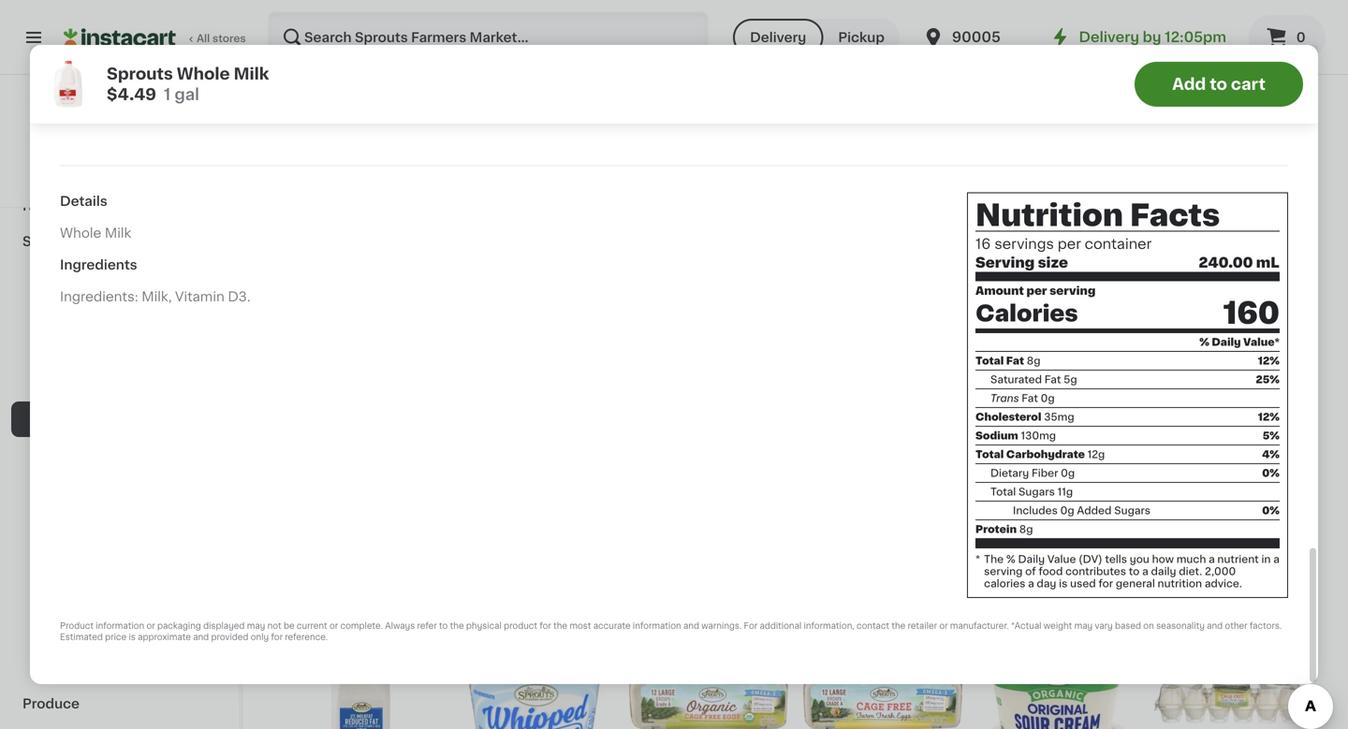 Task type: vqa. For each thing, say whether or not it's contained in the screenshot.
the "the"
yes



Task type: describe. For each thing, give the bounding box(es) containing it.
1 vertical spatial for
[[540, 622, 551, 631]]

(dv)
[[1079, 554, 1103, 565]]

add for sprouts 2% milk
[[1094, 361, 1122, 374]]

fat for trans
[[1022, 393, 1038, 404]]

includes
[[1013, 506, 1058, 516]]

most
[[570, 622, 591, 631]]

current
[[297, 622, 327, 631]]

firm
[[977, 258, 1006, 271]]

container
[[1085, 237, 1152, 251]]

99 for 4
[[1178, 216, 1192, 226]]

contact
[[857, 622, 889, 631]]

nutrient
[[1217, 554, 1259, 565]]

cart
[[1231, 76, 1266, 92]]

it
[[82, 95, 91, 109]]

total for saturated fat 5g
[[976, 356, 1004, 366]]

displayed
[[203, 622, 245, 631]]

factors.
[[1250, 622, 1282, 631]]

total fat 8g
[[976, 356, 1041, 366]]

fat for saturated
[[1045, 375, 1061, 385]]

sprouts organic extra firm tofu 14 oz
[[977, 240, 1122, 287]]

lists
[[52, 133, 85, 146]]

again
[[95, 95, 132, 109]]

delivery by 12:05pm
[[1079, 30, 1226, 44]]

buy
[[52, 95, 79, 109]]

ml
[[1256, 256, 1280, 270]]

contributes
[[1065, 566, 1126, 577]]

prices
[[138, 161, 172, 172]]

cholesterol 35mg
[[976, 412, 1074, 422]]

ingredients
[[60, 258, 137, 271]]

4 for sprouts salted butter
[[1162, 215, 1176, 235]]

warnings.
[[701, 622, 742, 631]]

sprouts cream cheese 8 ct
[[1152, 539, 1304, 568]]

$ 4 99
[[1155, 215, 1192, 235]]

2 vertical spatial 0g
[[1060, 506, 1074, 516]]

carbohydrate
[[1006, 449, 1085, 460]]

protein
[[976, 524, 1017, 535]]

is inside * the % daily value (dv) tells you how much a nutrient in a serving of food contributes to a daily diet. 2,000 calories a day is used for general nutrition advice.
[[1059, 579, 1068, 589]]

130mg
[[1021, 431, 1056, 441]]

stock for sprouts salted butter
[[1214, 277, 1244, 287]]

always
[[385, 622, 415, 631]]

trans fat 0g
[[990, 393, 1055, 404]]

not
[[267, 622, 281, 631]]

2 may from the left
[[1074, 622, 1093, 631]]

details
[[60, 195, 107, 208]]

*
[[976, 554, 980, 565]]

milk,
[[142, 290, 172, 303]]

in for sprouts salted butter
[[1202, 277, 1212, 287]]

1 vertical spatial 8g
[[1019, 524, 1033, 535]]

total carbohydrate 12g
[[976, 449, 1105, 460]]

sprouts for sprouts brands
[[22, 235, 76, 248]]

$ 1 99
[[981, 215, 1013, 235]]

you
[[1130, 554, 1150, 565]]

5g
[[1064, 375, 1077, 385]]

delivery button
[[733, 19, 823, 56]]

to inside "button"
[[1210, 76, 1227, 92]]

add button for sprouts cream cheese
[[1233, 351, 1305, 385]]

how
[[1152, 554, 1174, 565]]

lists link
[[11, 121, 227, 158]]

2 horizontal spatial and
[[1207, 622, 1223, 631]]

in for sprouts 2% milk
[[1028, 576, 1038, 587]]

cholesterol
[[976, 412, 1041, 422]]

$ for sprouts organic extra firm tofu
[[981, 216, 988, 226]]

&
[[71, 306, 81, 319]]

a up 2,000
[[1209, 554, 1215, 565]]

price
[[105, 633, 127, 642]]

tells
[[1105, 554, 1127, 565]]

4%
[[1262, 449, 1280, 460]]

service type group
[[733, 19, 900, 56]]

reference.
[[285, 633, 328, 642]]

0 vertical spatial daily
[[1212, 337, 1241, 347]]

* the % daily value (dv) tells you how much a nutrient in a serving of food contributes to a daily diet. 2,000 calories a day is used for general nutrition advice.
[[976, 554, 1280, 589]]

of
[[1025, 566, 1036, 577]]

% daily value*
[[1199, 337, 1280, 347]]

sprouts for sprouts whole milk $4.49 1 gal
[[107, 66, 173, 82]]

160
[[1223, 299, 1280, 328]]

produce
[[22, 697, 80, 711]]

cheese
[[1253, 539, 1304, 552]]

2 information from the left
[[633, 622, 681, 631]]

retailer
[[908, 622, 937, 631]]

2 vertical spatial total
[[990, 487, 1016, 497]]

0 vertical spatial %
[[1199, 337, 1209, 347]]

1 inside sprouts 2% milk 1 gal
[[977, 557, 982, 568]]

vary
[[1095, 622, 1113, 631]]

produce link
[[11, 686, 227, 722]]

facts
[[1130, 201, 1220, 230]]

sodium
[[976, 431, 1018, 441]]

meat
[[34, 306, 67, 319]]

milk for sprouts whole milk $4.49 1 gal
[[234, 66, 269, 82]]

1 vertical spatial whole
[[60, 226, 101, 240]]

2 vertical spatial for
[[271, 633, 283, 642]]

add inside "button"
[[1172, 76, 1206, 92]]

based
[[1115, 622, 1141, 631]]

all stores link
[[64, 11, 247, 64]]

seasonality
[[1156, 622, 1205, 631]]

many for sprouts 2% milk
[[996, 576, 1026, 587]]

1 information from the left
[[96, 622, 144, 631]]

a down cheese
[[1273, 554, 1280, 565]]

physical
[[466, 622, 502, 631]]

sprouts for sprouts salted butter
[[1152, 240, 1203, 253]]

organic
[[1032, 240, 1084, 253]]

other
[[1225, 622, 1248, 631]]

many for sprouts salted butter
[[1170, 277, 1200, 287]]

recipes
[[22, 199, 77, 213]]

$ 2 49
[[1155, 514, 1191, 534]]

everyday
[[56, 161, 106, 172]]

sprouts brands
[[22, 235, 127, 248]]

tofu
[[1010, 258, 1038, 271]]

1 horizontal spatial sugars
[[1114, 506, 1151, 516]]

0 vertical spatial sugars
[[1019, 487, 1055, 497]]

advice.
[[1205, 579, 1242, 589]]

dietary
[[990, 468, 1029, 478]]

complete.
[[340, 622, 383, 631]]

to inside * the % daily value (dv) tells you how much a nutrient in a serving of food contributes to a daily diet. 2,000 calories a day is used for general nutrition advice.
[[1129, 566, 1140, 577]]

used
[[1070, 579, 1096, 589]]



Task type: locate. For each thing, give the bounding box(es) containing it.
90005 button
[[922, 11, 1034, 64]]

1 horizontal spatial is
[[1059, 579, 1068, 589]]

added
[[1077, 506, 1112, 516]]

gal inside sprouts 2% milk 1 gal
[[984, 557, 1000, 568]]

0g for trans fat 0g
[[1041, 393, 1055, 404]]

total for dietary fiber 0g
[[976, 449, 1004, 460]]

wallaby organic image
[[61, 0, 447, 104]]

stock down value
[[1040, 576, 1070, 587]]

2 horizontal spatial the
[[892, 622, 906, 631]]

% left value*
[[1199, 337, 1209, 347]]

0 vertical spatial 0g
[[1041, 393, 1055, 404]]

2 horizontal spatial to
[[1210, 76, 1227, 92]]

1 vertical spatial gal
[[984, 557, 1000, 568]]

1 vertical spatial 0%
[[1262, 506, 1280, 516]]

the left most
[[553, 622, 567, 631]]

4 for sprouts 2% milk
[[988, 514, 1002, 534]]

add button for sprouts 2% milk
[[1059, 351, 1131, 385]]

0 horizontal spatial 99
[[998, 216, 1013, 226]]

pickup
[[838, 31, 885, 44]]

1 horizontal spatial delivery
[[1079, 30, 1139, 44]]

$ inside $ 1 99
[[981, 216, 988, 226]]

0 horizontal spatial serving
[[984, 566, 1023, 577]]

the left retailer
[[892, 622, 906, 631]]

to right refer on the left bottom of page
[[439, 622, 448, 631]]

sodium 130mg
[[976, 431, 1056, 441]]

16
[[976, 237, 991, 251]]

$ for sprouts salted butter
[[1155, 216, 1162, 226]]

0 horizontal spatial information
[[96, 622, 144, 631]]

add up 25%
[[1268, 361, 1296, 374]]

many in stock for sprouts 2% milk
[[996, 576, 1070, 587]]

information,
[[804, 622, 854, 631]]

0 horizontal spatial per
[[1027, 286, 1047, 296]]

many down 240.00
[[1170, 277, 1200, 287]]

in down cheese
[[1261, 554, 1271, 565]]

daily inside * the % daily value (dv) tells you how much a nutrient in a serving of food contributes to a daily diet. 2,000 calories a day is used for general nutrition advice.
[[1018, 554, 1045, 565]]

% inside * the % daily value (dv) tells you how much a nutrient in a serving of food contributes to a daily diet. 2,000 calories a day is used for general nutrition advice.
[[1006, 554, 1015, 565]]

milk inside sprouts 2% milk 1 gal
[[1055, 539, 1082, 552]]

whole inside 'sprouts whole milk $4.49 1 gal'
[[177, 66, 230, 82]]

1 vertical spatial 12%
[[1258, 412, 1280, 422]]

0 horizontal spatial may
[[247, 622, 265, 631]]

sprouts for sprouts organic extra firm tofu 14 oz
[[977, 240, 1029, 253]]

None search field
[[268, 11, 709, 64]]

0 vertical spatial 1
[[164, 87, 171, 103]]

0% up cheese
[[1262, 506, 1280, 516]]

1 right $4.49
[[164, 87, 171, 103]]

240.00
[[1199, 256, 1253, 270]]

0 horizontal spatial gal
[[174, 87, 199, 103]]

product
[[504, 622, 537, 631]]

information right accurate
[[633, 622, 681, 631]]

is right price
[[129, 633, 136, 642]]

0% for dietary fiber
[[1262, 468, 1280, 478]]

oz
[[991, 277, 1004, 287]]

product information or packaging displayed may not be current or complete. always refer to the physical product for the most accurate information and warnings. for additional information, contact the retailer or manufacturer. *actual weight may vary based on seasonality and other factors. estimated price is approximate and provided only for reference.
[[60, 622, 1282, 642]]

value*
[[1243, 337, 1280, 347]]

or right current
[[330, 622, 338, 631]]

14
[[977, 277, 989, 287]]

accurate
[[593, 622, 631, 631]]

1 vertical spatial total
[[976, 449, 1004, 460]]

sprouts up serving at right top
[[977, 240, 1029, 253]]

1 vertical spatial %
[[1006, 554, 1015, 565]]

includes 0g added sugars
[[1013, 506, 1151, 516]]

99 up sprouts salted butter
[[1178, 216, 1192, 226]]

0 horizontal spatial many in stock
[[996, 576, 1070, 587]]

fat left "5g"
[[1045, 375, 1061, 385]]

0% for includes 0g added sugars
[[1262, 506, 1280, 516]]

12% for cholesterol 35mg
[[1258, 412, 1280, 422]]

sprouts inside sprouts 2% milk 1 gal
[[977, 539, 1029, 552]]

fat for total
[[1006, 356, 1024, 366]]

add button down value*
[[1233, 351, 1305, 385]]

many down the
[[996, 576, 1026, 587]]

0 horizontal spatial many
[[996, 576, 1026, 587]]

milk down the recipes link
[[105, 226, 131, 240]]

0 horizontal spatial is
[[129, 633, 136, 642]]

sprouts inside 'sprouts whole milk $4.49 1 gal'
[[107, 66, 173, 82]]

0g up 11g
[[1061, 468, 1075, 478]]

serving up calories
[[984, 566, 1023, 577]]

2 horizontal spatial in
[[1261, 554, 1271, 565]]

add down '0' button
[[1268, 62, 1296, 75]]

all stores
[[197, 33, 246, 44]]

buy it again
[[52, 95, 132, 109]]

fiber
[[1032, 468, 1058, 478]]

for inside * the % daily value (dv) tells you how much a nutrient in a serving of food contributes to a daily diet. 2,000 calories a day is used for general nutrition advice.
[[1099, 579, 1113, 589]]

1
[[164, 87, 171, 103], [988, 215, 997, 235], [977, 557, 982, 568]]

0 horizontal spatial or
[[146, 622, 155, 631]]

12% up 5% at the bottom of the page
[[1258, 412, 1280, 422]]

0 horizontal spatial the
[[450, 622, 464, 631]]

many in stock down sprouts 2% milk 1 gal
[[996, 576, 1070, 587]]

1 horizontal spatial to
[[1129, 566, 1140, 577]]

0 vertical spatial stock
[[1214, 277, 1244, 287]]

whole milk
[[60, 226, 131, 240]]

3 the from the left
[[892, 622, 906, 631]]

milk for sprouts 2% milk 1 gal
[[1055, 539, 1082, 552]]

2 horizontal spatial or
[[939, 622, 948, 631]]

1 vertical spatial milk
[[105, 226, 131, 240]]

2%
[[1032, 539, 1052, 552]]

packaging
[[157, 622, 201, 631]]

2 or from the left
[[330, 622, 338, 631]]

gal right $4.49
[[174, 87, 199, 103]]

0g
[[1041, 393, 1055, 404], [1061, 468, 1075, 478], [1060, 506, 1074, 516]]

0 vertical spatial many in stock
[[1170, 277, 1244, 287]]

for down not at the bottom left of the page
[[271, 633, 283, 642]]

1 may from the left
[[247, 622, 265, 631]]

1 vertical spatial fat
[[1045, 375, 1061, 385]]

12% up 25%
[[1258, 356, 1280, 366]]

0g down 11g
[[1060, 506, 1074, 516]]

household goods link
[[11, 615, 227, 651]]

per up size
[[1058, 237, 1081, 251]]

0 vertical spatial 8g
[[1027, 356, 1041, 366]]

to inside product information or packaging displayed may not be current or complete. always refer to the physical product for the most accurate information and warnings. for additional information, contact the retailer or manufacturer. *actual weight may vary based on seasonality and other factors. estimated price is approximate and provided only for reference.
[[439, 622, 448, 631]]

0 vertical spatial 4
[[1162, 215, 1176, 235]]

to up general at the bottom
[[1129, 566, 1140, 577]]

product group
[[977, 46, 1137, 289], [1152, 46, 1311, 293], [977, 345, 1137, 593], [1152, 345, 1311, 570], [281, 623, 440, 729], [455, 623, 614, 729], [629, 623, 788, 729], [803, 623, 962, 729], [977, 623, 1137, 729], [1152, 623, 1311, 729]]

product group containing 1
[[977, 46, 1137, 289]]

saturated
[[990, 375, 1042, 385]]

0 horizontal spatial and
[[193, 633, 209, 642]]

0 vertical spatial gal
[[174, 87, 199, 103]]

0 horizontal spatial daily
[[1018, 554, 1045, 565]]

delivery
[[1079, 30, 1139, 44], [750, 31, 806, 44]]

meat & seafood
[[34, 306, 140, 319]]

servings
[[995, 237, 1054, 251]]

1 horizontal spatial stock
[[1214, 277, 1244, 287]]

4 left 59
[[988, 514, 1002, 534]]

0 horizontal spatial 4
[[988, 514, 1002, 534]]

sprouts 2% milk 1 gal
[[977, 539, 1082, 568]]

product group containing 2
[[1152, 345, 1311, 570]]

fat down 'saturated fat 5g'
[[1022, 393, 1038, 404]]

%
[[1199, 337, 1209, 347], [1006, 554, 1015, 565]]

household
[[34, 626, 105, 639]]

4 up sprouts salted butter
[[1162, 215, 1176, 235]]

recipes link
[[11, 188, 227, 224]]

1 horizontal spatial 4
[[1162, 215, 1176, 235]]

serving down size
[[1050, 286, 1096, 296]]

0 vertical spatial is
[[1059, 579, 1068, 589]]

d3.
[[228, 290, 250, 303]]

1 vertical spatial sugars
[[1114, 506, 1151, 516]]

1 vertical spatial 1
[[988, 215, 997, 235]]

$ inside $ 4 99
[[1155, 216, 1162, 226]]

sprouts salted butter
[[1152, 240, 1293, 253]]

the left physical
[[450, 622, 464, 631]]

nutrition facts
[[976, 201, 1220, 230]]

per for servings
[[1058, 237, 1081, 251]]

per up calories
[[1027, 286, 1047, 296]]

or right retailer
[[939, 622, 948, 631]]

daily left value*
[[1212, 337, 1241, 347]]

sprouts for sprouts 2% milk 1 gal
[[977, 539, 1029, 552]]

1 vertical spatial 0g
[[1061, 468, 1075, 478]]

$ for sprouts cream cheese
[[1155, 515, 1162, 526]]

to left cart
[[1210, 76, 1227, 92]]

1 horizontal spatial daily
[[1212, 337, 1241, 347]]

sprouts farmers market logo image
[[102, 97, 137, 133]]

0 horizontal spatial stock
[[1040, 576, 1070, 587]]

0 vertical spatial to
[[1210, 76, 1227, 92]]

may left vary
[[1074, 622, 1093, 631]]

2 vertical spatial to
[[439, 622, 448, 631]]

1 up 16
[[988, 215, 997, 235]]

total down dietary
[[990, 487, 1016, 497]]

whole down details
[[60, 226, 101, 240]]

estimated
[[60, 633, 103, 642]]

in inside * the % daily value (dv) tells you how much a nutrient in a serving of food contributes to a daily diet. 2,000 calories a day is used for general nutrition advice.
[[1261, 554, 1271, 565]]

buy it again link
[[11, 83, 227, 121]]

add button for sprouts salted butter
[[1233, 51, 1305, 85]]

fat up "saturated"
[[1006, 356, 1024, 366]]

stock down 240.00
[[1214, 277, 1244, 287]]

0 vertical spatial many
[[1170, 277, 1200, 287]]

11g
[[1057, 487, 1073, 497]]

is right day
[[1059, 579, 1068, 589]]

add for sprouts cream cheese
[[1268, 361, 1296, 374]]

1 horizontal spatial 99
[[1178, 216, 1192, 226]]

for right 'product'
[[540, 622, 551, 631]]

sprouts down recipes
[[22, 235, 76, 248]]

sprouts down $ 4 99
[[1152, 240, 1203, 253]]

may
[[247, 622, 265, 631], [1074, 622, 1093, 631]]

approximate
[[138, 633, 191, 642]]

additional
[[760, 622, 802, 631]]

manufacturer.
[[950, 622, 1009, 631]]

total sugars 11g
[[990, 487, 1073, 497]]

99 inside $ 4 99
[[1178, 216, 1192, 226]]

in down 240.00
[[1202, 277, 1212, 287]]

to
[[1210, 76, 1227, 92], [1129, 566, 1140, 577], [439, 622, 448, 631]]

0 horizontal spatial delivery
[[750, 31, 806, 44]]

1 vertical spatial many
[[996, 576, 1026, 587]]

12% for total fat 8g
[[1258, 356, 1280, 366]]

delivery left by at right top
[[1079, 30, 1139, 44]]

1 horizontal spatial milk
[[234, 66, 269, 82]]

a left 8
[[1142, 566, 1148, 577]]

0%
[[1262, 468, 1280, 478], [1262, 506, 1280, 516]]

general
[[1116, 579, 1155, 589]]

add button up 35mg
[[1059, 351, 1131, 385]]

1 vertical spatial is
[[129, 633, 136, 642]]

add down 12:05pm
[[1172, 76, 1206, 92]]

gal inside 'sprouts whole milk $4.49 1 gal'
[[174, 87, 199, 103]]

whole
[[177, 66, 230, 82], [60, 226, 101, 240]]

by
[[1143, 30, 1161, 44]]

1 vertical spatial to
[[1129, 566, 1140, 577]]

sprouts up $4.49
[[107, 66, 173, 82]]

protein 8g
[[976, 524, 1033, 535]]

amount per serving
[[976, 286, 1096, 296]]

0 horizontal spatial %
[[1006, 554, 1015, 565]]

99 for 1
[[998, 216, 1013, 226]]

8
[[1152, 557, 1159, 568]]

may up only
[[247, 622, 265, 631]]

8g up 'saturated fat 5g'
[[1027, 356, 1041, 366]]

product
[[60, 622, 94, 631]]

information up price
[[96, 622, 144, 631]]

1 horizontal spatial may
[[1074, 622, 1093, 631]]

2 vertical spatial fat
[[1022, 393, 1038, 404]]

1 vertical spatial 4
[[988, 514, 1002, 534]]

1 horizontal spatial %
[[1199, 337, 1209, 347]]

1 99 from the left
[[998, 216, 1013, 226]]

serving inside * the % daily value (dv) tells you how much a nutrient in a serving of food contributes to a daily diet. 2,000 calories a day is used for general nutrition advice.
[[984, 566, 1023, 577]]

per for amount
[[1027, 286, 1047, 296]]

$ inside $ 2 49
[[1155, 515, 1162, 526]]

0% down "4%"
[[1262, 468, 1280, 478]]

gal right *
[[984, 557, 1000, 568]]

1 horizontal spatial in
[[1202, 277, 1212, 287]]

sprouts brands link
[[11, 224, 227, 259]]

milk inside 'sprouts whole milk $4.49 1 gal'
[[234, 66, 269, 82]]

goods
[[109, 626, 153, 639]]

bakery link
[[11, 259, 227, 295]]

sprouts for sprouts cream cheese 8 ct
[[1152, 539, 1203, 552]]

add inside product group
[[1268, 361, 1296, 374]]

pickup button
[[823, 19, 900, 56]]

1 horizontal spatial and
[[683, 622, 699, 631]]

0g up 35mg
[[1041, 393, 1055, 404]]

add button down 0
[[1233, 51, 1305, 85]]

1 0% from the top
[[1262, 468, 1280, 478]]

whole down 'all'
[[177, 66, 230, 82]]

delivery for delivery
[[750, 31, 806, 44]]

brands
[[79, 235, 127, 248]]

2 horizontal spatial milk
[[1055, 539, 1082, 552]]

0 vertical spatial 12%
[[1258, 356, 1280, 366]]

2 0% from the top
[[1262, 506, 1280, 516]]

many in stock for sprouts salted butter
[[1170, 277, 1244, 287]]

1 horizontal spatial serving
[[1050, 286, 1096, 296]]

delivery for delivery by 12:05pm
[[1079, 30, 1139, 44]]

and left other
[[1207, 622, 1223, 631]]

delivery inside "button"
[[750, 31, 806, 44]]

$ inside $ 4 59
[[981, 515, 988, 526]]

1 vertical spatial serving
[[984, 566, 1023, 577]]

provided
[[211, 633, 249, 642]]

sprouts inside sprouts cream cheese 8 ct
[[1152, 539, 1203, 552]]

stock for sprouts 2% milk
[[1040, 576, 1070, 587]]

fat
[[1006, 356, 1024, 366], [1045, 375, 1061, 385], [1022, 393, 1038, 404]]

1 horizontal spatial information
[[633, 622, 681, 631]]

daily up of
[[1018, 554, 1045, 565]]

daily
[[1212, 337, 1241, 347], [1018, 554, 1045, 565]]

ingredients:
[[60, 290, 138, 303]]

1 horizontal spatial for
[[540, 622, 551, 631]]

0 horizontal spatial in
[[1028, 576, 1038, 587]]

total up "saturated"
[[976, 356, 1004, 366]]

2 12% from the top
[[1258, 412, 1280, 422]]

1 horizontal spatial the
[[553, 622, 567, 631]]

sugars up includes
[[1019, 487, 1055, 497]]

and down packaging
[[193, 633, 209, 642]]

many
[[1170, 277, 1200, 287], [996, 576, 1026, 587]]

$ for sprouts 2% milk
[[981, 515, 988, 526]]

saturated fat 5g
[[990, 375, 1077, 385]]

vitamin
[[175, 290, 225, 303]]

extra
[[1088, 240, 1122, 253]]

0 vertical spatial milk
[[234, 66, 269, 82]]

add button inside product group
[[1233, 351, 1305, 385]]

add button
[[1233, 51, 1305, 85], [1059, 351, 1131, 385], [1233, 351, 1305, 385]]

1 left the
[[977, 557, 982, 568]]

milk up value
[[1055, 539, 1082, 552]]

in left food
[[1028, 576, 1038, 587]]

amount
[[976, 286, 1024, 296]]

1 horizontal spatial gal
[[984, 557, 1000, 568]]

2
[[1162, 514, 1175, 534]]

add to cart
[[1172, 76, 1266, 92]]

butter
[[1252, 240, 1293, 253]]

food
[[1039, 566, 1063, 577]]

0 vertical spatial serving
[[1050, 286, 1096, 296]]

is inside product information or packaging displayed may not be current or complete. always refer to the physical product for the most accurate information and warnings. for additional information, contact the retailer or manufacturer. *actual weight may vary based on seasonality and other factors. estimated price is approximate and provided only for reference.
[[129, 633, 136, 642]]

weight
[[1044, 622, 1072, 631]]

8g right 59
[[1019, 524, 1033, 535]]

sprouts up much
[[1152, 539, 1203, 552]]

instacart logo image
[[64, 26, 176, 49]]

delivery left pickup
[[750, 31, 806, 44]]

1 the from the left
[[450, 622, 464, 631]]

0 vertical spatial fat
[[1006, 356, 1024, 366]]

sugars right added
[[1114, 506, 1151, 516]]

4
[[1162, 215, 1176, 235], [988, 514, 1002, 534]]

0 vertical spatial whole
[[177, 66, 230, 82]]

sprouts whole milk $4.49 1 gal
[[107, 66, 269, 103]]

2 horizontal spatial 1
[[988, 215, 997, 235]]

1 vertical spatial in
[[1261, 554, 1271, 565]]

milk down the stores at left
[[234, 66, 269, 82]]

0 vertical spatial 0%
[[1262, 468, 1280, 478]]

servings per container
[[995, 237, 1152, 251]]

1 horizontal spatial many in stock
[[1170, 277, 1244, 287]]

add
[[1268, 62, 1296, 75], [1172, 76, 1206, 92], [1094, 361, 1122, 374], [1268, 361, 1296, 374]]

0 horizontal spatial for
[[271, 633, 283, 642]]

or up "approximate"
[[146, 622, 155, 631]]

1 horizontal spatial 1
[[977, 557, 982, 568]]

1 horizontal spatial or
[[330, 622, 338, 631]]

1 vertical spatial daily
[[1018, 554, 1045, 565]]

add up 12g on the right bottom of the page
[[1094, 361, 1122, 374]]

0 vertical spatial for
[[1099, 579, 1113, 589]]

0 vertical spatial total
[[976, 356, 1004, 366]]

1 or from the left
[[146, 622, 155, 631]]

2 the from the left
[[553, 622, 567, 631]]

ingredients: milk, vitamin d3.
[[60, 290, 250, 303]]

1 inside 'sprouts whole milk $4.49 1 gal'
[[164, 87, 171, 103]]

0 horizontal spatial to
[[439, 622, 448, 631]]

total down 'sodium'
[[976, 449, 1004, 460]]

0 button
[[1249, 15, 1326, 60]]

for down contributes at right bottom
[[1099, 579, 1113, 589]]

2 99 from the left
[[1178, 216, 1192, 226]]

0 horizontal spatial sugars
[[1019, 487, 1055, 497]]

a down of
[[1028, 579, 1034, 589]]

99 down the vegan
[[998, 216, 1013, 226]]

0 horizontal spatial milk
[[105, 226, 131, 240]]

0g for dietary fiber 0g
[[1061, 468, 1075, 478]]

milk
[[234, 66, 269, 82], [105, 226, 131, 240], [1055, 539, 1082, 552]]

many in stock down 240.00
[[1170, 277, 1244, 287]]

1 12% from the top
[[1258, 356, 1280, 366]]

stores
[[212, 33, 246, 44]]

% right the
[[1006, 554, 1015, 565]]

99 inside $ 1 99
[[998, 216, 1013, 226]]

3 or from the left
[[939, 622, 948, 631]]

1 horizontal spatial many
[[1170, 277, 1200, 287]]

and left warnings.
[[683, 622, 699, 631]]

sprouts down protein 8g
[[977, 539, 1029, 552]]

day
[[1037, 579, 1056, 589]]

1 vertical spatial per
[[1027, 286, 1047, 296]]

2 vertical spatial milk
[[1055, 539, 1082, 552]]

0 horizontal spatial whole
[[60, 226, 101, 240]]

0 vertical spatial in
[[1202, 277, 1212, 287]]

59
[[1004, 515, 1018, 526]]

sprouts inside sprouts organic extra firm tofu 14 oz
[[977, 240, 1029, 253]]

add for sprouts salted butter
[[1268, 62, 1296, 75]]

seafood
[[85, 306, 140, 319]]



